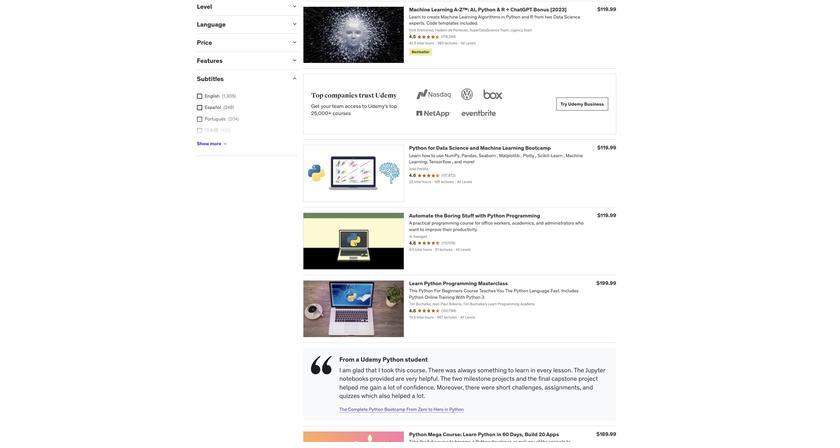 Task type: vqa. For each thing, say whether or not it's contained in the screenshot.
WONDERFUL
no



Task type: describe. For each thing, give the bounding box(es) containing it.
more
[[210, 141, 221, 147]]

price button
[[197, 39, 286, 46]]

2 vertical spatial in
[[497, 432, 501, 438]]

$119.99 for machine learning a-z™: ai, python & r + chatgpt bonus [2023]
[[598, 6, 616, 12]]

日本語
[[205, 128, 218, 134]]

eventbrite image
[[460, 107, 497, 121]]

top companies trust udemy get your team access to udemy's top 25,000+ courses
[[311, 92, 397, 117]]

subtitles button
[[197, 75, 286, 83]]

are
[[396, 375, 404, 383]]

bonus
[[534, 6, 549, 13]]

日本語 (132)
[[205, 128, 231, 134]]

small image for features
[[291, 57, 298, 64]]

2 vertical spatial to
[[428, 407, 433, 413]]

small image for language
[[291, 21, 298, 27]]

volkswagen image
[[460, 87, 474, 102]]

capstone
[[552, 375, 577, 383]]

milestone
[[464, 375, 491, 383]]

udemy inside from a udemy python student i am glad that i took this course. there was always something to learn in every lesson. the jupyter notebooks provided are very helpful. the two milestone projects and the final capstone project helped me gain a lot of confidence. moreover, there were short challenges, assignments, and quizzes which also helped a lot.
[[361, 356, 381, 364]]

boring
[[444, 213, 461, 219]]

in inside from a udemy python student i am glad that i took this course. there was always something to learn in every lesson. the jupyter notebooks provided are very helpful. the two milestone projects and the final capstone project helped me gain a lot of confidence. moreover, there were short challenges, assignments, and quizzes which also helped a lot.
[[531, 367, 536, 375]]

python inside from a udemy python student i am glad that i took this course. there was always something to learn in every lesson. the jupyter notebooks provided are very helpful. the two milestone projects and the final capstone project helped me gain a lot of confidence. moreover, there were short challenges, assignments, and quizzes which also helped a lot.
[[383, 356, 404, 364]]

which
[[361, 393, 378, 400]]

1 horizontal spatial from
[[407, 407, 417, 413]]

gain
[[370, 384, 382, 392]]

english (1,305)
[[205, 93, 236, 99]]

1 horizontal spatial programming
[[506, 213, 540, 219]]

the inside from a udemy python student i am glad that i took this course. there was always something to learn in every lesson. the jupyter notebooks provided are very helpful. the two milestone projects and the final capstone project helped me gain a lot of confidence. moreover, there were short challenges, assignments, and quizzes which also helped a lot.
[[528, 375, 537, 383]]

something
[[478, 367, 507, 375]]

me
[[360, 384, 368, 392]]

0 vertical spatial machine
[[409, 6, 430, 13]]

course:
[[443, 432, 462, 438]]

learn python programming masterclass
[[409, 281, 508, 287]]

to inside from a udemy python student i am glad that i took this course. there was always something to learn in every lesson. the jupyter notebooks provided are very helpful. the two milestone projects and the final capstone project helped me gain a lot of confidence. moreover, there were short challenges, assignments, and quizzes which also helped a lot.
[[508, 367, 514, 375]]

subtitles
[[197, 75, 224, 83]]

top
[[389, 103, 397, 109]]

the complete python bootcamp from zero to hero in python
[[339, 407, 464, 413]]

0 vertical spatial the
[[574, 367, 584, 375]]

1 horizontal spatial the
[[441, 375, 451, 383]]

projects
[[492, 375, 515, 383]]

lesson.
[[553, 367, 573, 375]]

there
[[465, 384, 480, 392]]

courses
[[333, 110, 351, 117]]

trust
[[359, 92, 374, 100]]

netapp image
[[415, 107, 452, 121]]

try
[[561, 101, 567, 107]]

&
[[497, 6, 500, 13]]

25,000+
[[311, 110, 332, 117]]

learn
[[515, 367, 529, 375]]

lot.
[[417, 393, 425, 400]]

get
[[311, 103, 320, 109]]

0 vertical spatial and
[[470, 145, 479, 151]]

complete
[[348, 407, 368, 413]]

challenges,
[[512, 384, 543, 392]]

automate the boring stuff with python programming link
[[409, 213, 540, 219]]

udemy's
[[368, 103, 388, 109]]

0 horizontal spatial bootcamp
[[384, 407, 405, 413]]

notebooks
[[339, 375, 369, 383]]

project
[[579, 375, 598, 383]]

that
[[366, 367, 377, 375]]

confidence.
[[403, 384, 435, 392]]

0 horizontal spatial the
[[339, 407, 347, 413]]

(1,305)
[[222, 93, 236, 99]]

$119.99 for automate the boring stuff with python programming
[[598, 212, 616, 219]]

science
[[449, 145, 469, 151]]

took
[[381, 367, 394, 375]]

always
[[458, 367, 476, 375]]

small image for price
[[291, 39, 298, 45]]

try udemy business link
[[556, 98, 608, 111]]

xsmall image for português
[[197, 117, 202, 122]]

masterclass
[[478, 281, 508, 287]]

features
[[197, 57, 223, 65]]

0 horizontal spatial a
[[356, 356, 359, 364]]

learn python programming masterclass link
[[409, 281, 508, 287]]

features button
[[197, 57, 286, 65]]

$199.99
[[597, 280, 616, 287]]

$119.99 for python for data science and machine learning bootcamp
[[598, 145, 616, 151]]

1 horizontal spatial helped
[[392, 393, 411, 400]]

the complete python bootcamp from zero to hero in python link
[[339, 407, 464, 413]]

português (204)
[[205, 116, 239, 122]]

days,
[[510, 432, 524, 438]]

top
[[311, 92, 323, 100]]

assignments,
[[545, 384, 581, 392]]

to inside top companies trust udemy get your team access to udemy's top 25,000+ courses
[[362, 103, 367, 109]]

1 horizontal spatial a
[[383, 384, 386, 392]]

moreover,
[[437, 384, 464, 392]]

course.
[[407, 367, 427, 375]]

your
[[321, 103, 331, 109]]

2 horizontal spatial and
[[583, 384, 593, 392]]

xsmall image for english
[[197, 94, 202, 99]]

level
[[197, 2, 212, 10]]

0 vertical spatial the
[[435, 213, 443, 219]]

português
[[205, 116, 226, 122]]

data
[[436, 145, 448, 151]]

udemy inside top companies trust udemy get your team access to udemy's top 25,000+ courses
[[375, 92, 397, 100]]

was
[[446, 367, 456, 375]]

show more button
[[197, 137, 228, 150]]

+
[[506, 6, 509, 13]]



Task type: locate. For each thing, give the bounding box(es) containing it.
0 horizontal spatial programming
[[443, 281, 477, 287]]

from inside from a udemy python student i am glad that i took this course. there was always something to learn in every lesson. the jupyter notebooks provided are very helpful. the two milestone projects and the final capstone project helped me gain a lot of confidence. moreover, there were short challenges, assignments, and quizzes which also helped a lot.
[[339, 356, 355, 364]]

xsmall image
[[197, 128, 202, 134], [223, 141, 228, 147]]

1 vertical spatial machine
[[480, 145, 501, 151]]

0 vertical spatial xsmall image
[[197, 128, 202, 134]]

1 vertical spatial bootcamp
[[384, 407, 405, 413]]

0 vertical spatial from
[[339, 356, 355, 364]]

provided
[[370, 375, 394, 383]]

1 horizontal spatial bootcamp
[[525, 145, 551, 151]]

zero
[[418, 407, 427, 413]]

were
[[481, 384, 495, 392]]

0 horizontal spatial the
[[435, 213, 443, 219]]

for
[[428, 145, 435, 151]]

0 vertical spatial $119.99
[[598, 6, 616, 12]]

xsmall image left 日本語
[[197, 128, 202, 134]]

access
[[345, 103, 361, 109]]

1 small image from the top
[[291, 21, 298, 27]]

0 horizontal spatial i
[[339, 367, 341, 375]]

r
[[501, 6, 505, 13]]

2 horizontal spatial in
[[531, 367, 536, 375]]

to down trust
[[362, 103, 367, 109]]

box image
[[482, 87, 504, 102]]

apps
[[546, 432, 559, 438]]

short
[[496, 384, 511, 392]]

1 vertical spatial udemy
[[568, 101, 583, 107]]

0 vertical spatial learn
[[409, 281, 423, 287]]

1 horizontal spatial and
[[516, 375, 527, 383]]

the up 'challenges,'
[[528, 375, 537, 383]]

price
[[197, 39, 212, 46]]

1 xsmall image from the top
[[197, 94, 202, 99]]

2 $119.99 from the top
[[598, 145, 616, 151]]

very
[[406, 375, 417, 383]]

team
[[332, 103, 344, 109]]

from up am
[[339, 356, 355, 364]]

in left 60 at the bottom of the page
[[497, 432, 501, 438]]

helped down of
[[392, 393, 411, 400]]

python for data science and machine learning bootcamp
[[409, 145, 551, 151]]

xsmall image left português at the top left
[[197, 117, 202, 122]]

a left lot
[[383, 384, 386, 392]]

2 i from the left
[[378, 367, 380, 375]]

machine learning a-z™: ai, python & r + chatgpt bonus [2023] link
[[409, 6, 567, 13]]

2 small image from the top
[[291, 57, 298, 64]]

machine learning a-z™: ai, python & r + chatgpt bonus [2023]
[[409, 6, 567, 13]]

0 vertical spatial bootcamp
[[525, 145, 551, 151]]

small image
[[291, 3, 298, 9], [291, 57, 298, 64]]

am
[[343, 367, 351, 375]]

0 horizontal spatial and
[[470, 145, 479, 151]]

try udemy business
[[561, 101, 604, 107]]

a left lot.
[[412, 393, 415, 400]]

3 xsmall image from the top
[[197, 117, 202, 122]]

1 vertical spatial from
[[407, 407, 417, 413]]

in right hero on the right bottom of page
[[445, 407, 448, 413]]

(248)
[[224, 105, 234, 110]]

1 vertical spatial xsmall image
[[197, 105, 202, 110]]

small image for level
[[291, 3, 298, 9]]

show
[[197, 141, 209, 147]]

xsmall image left español
[[197, 105, 202, 110]]

the up moreover,
[[441, 375, 451, 383]]

1 horizontal spatial to
[[428, 407, 433, 413]]

[2023]
[[550, 6, 567, 13]]

0 vertical spatial a
[[356, 356, 359, 364]]

1 vertical spatial learn
[[463, 432, 477, 438]]

1 vertical spatial in
[[445, 407, 448, 413]]

stuff
[[462, 213, 474, 219]]

1 vertical spatial small image
[[291, 57, 298, 64]]

xsmall image left 'english'
[[197, 94, 202, 99]]

build
[[525, 432, 538, 438]]

0 vertical spatial helped
[[339, 384, 358, 392]]

0 vertical spatial small image
[[291, 21, 298, 27]]

español
[[205, 105, 221, 110]]

two
[[452, 375, 462, 383]]

language button
[[197, 21, 286, 28]]

mega
[[428, 432, 442, 438]]

student
[[405, 356, 428, 364]]

(132)
[[221, 128, 231, 134]]

1 vertical spatial $119.99
[[598, 145, 616, 151]]

learning
[[431, 6, 453, 13], [503, 145, 524, 151]]

python for data science and machine learning bootcamp link
[[409, 145, 551, 151]]

to right zero
[[428, 407, 433, 413]]

udemy up that
[[361, 356, 381, 364]]

1 vertical spatial to
[[508, 367, 514, 375]]

1 horizontal spatial learning
[[503, 145, 524, 151]]

1 i from the left
[[339, 367, 341, 375]]

and right science at the top of the page
[[470, 145, 479, 151]]

i right that
[[378, 367, 380, 375]]

the left complete on the left bottom of page
[[339, 407, 347, 413]]

60
[[503, 432, 509, 438]]

1 vertical spatial the
[[528, 375, 537, 383]]

small image for subtitles
[[291, 75, 298, 82]]

in
[[531, 367, 536, 375], [445, 407, 448, 413], [497, 432, 501, 438]]

0 horizontal spatial machine
[[409, 6, 430, 13]]

3 $119.99 from the top
[[598, 212, 616, 219]]

the
[[435, 213, 443, 219], [528, 375, 537, 383]]

2 vertical spatial and
[[583, 384, 593, 392]]

1 vertical spatial a
[[383, 384, 386, 392]]

also
[[379, 393, 390, 400]]

level button
[[197, 2, 286, 10]]

i left am
[[339, 367, 341, 375]]

to
[[362, 103, 367, 109], [508, 367, 514, 375], [428, 407, 433, 413]]

2 vertical spatial small image
[[291, 75, 298, 82]]

20
[[539, 432, 545, 438]]

from a udemy python student i am glad that i took this course. there was always something to learn in every lesson. the jupyter notebooks provided are very helpful. the two milestone projects and the final capstone project helped me gain a lot of confidence. moreover, there were short challenges, assignments, and quizzes which also helped a lot.
[[339, 356, 605, 400]]

1 vertical spatial xsmall image
[[223, 141, 228, 147]]

to left learn
[[508, 367, 514, 375]]

1 $119.99 from the top
[[598, 6, 616, 12]]

1 vertical spatial programming
[[443, 281, 477, 287]]

1 horizontal spatial the
[[528, 375, 537, 383]]

español (248)
[[205, 105, 234, 110]]

1 horizontal spatial i
[[378, 367, 380, 375]]

there
[[428, 367, 444, 375]]

0 horizontal spatial to
[[362, 103, 367, 109]]

2 vertical spatial the
[[339, 407, 347, 413]]

2 horizontal spatial to
[[508, 367, 514, 375]]

xsmall image for español
[[197, 105, 202, 110]]

0 vertical spatial programming
[[506, 213, 540, 219]]

hero
[[434, 407, 444, 413]]

0 vertical spatial xsmall image
[[197, 94, 202, 99]]

(204)
[[228, 116, 239, 122]]

the left boring at the top right of the page
[[435, 213, 443, 219]]

0 horizontal spatial learn
[[409, 281, 423, 287]]

1 horizontal spatial in
[[497, 432, 501, 438]]

1 vertical spatial small image
[[291, 39, 298, 45]]

nasdaq image
[[415, 87, 452, 102]]

xsmall image right more
[[223, 141, 228, 147]]

of
[[397, 384, 402, 392]]

with
[[475, 213, 486, 219]]

1 horizontal spatial machine
[[480, 145, 501, 151]]

3 small image from the top
[[291, 75, 298, 82]]

2 vertical spatial a
[[412, 393, 415, 400]]

glad
[[353, 367, 364, 375]]

udemy right try
[[568, 101, 583, 107]]

business
[[584, 101, 604, 107]]

small image
[[291, 21, 298, 27], [291, 39, 298, 45], [291, 75, 298, 82]]

helped
[[339, 384, 358, 392], [392, 393, 411, 400]]

2 horizontal spatial a
[[412, 393, 415, 400]]

1 vertical spatial learning
[[503, 145, 524, 151]]

chatgpt
[[511, 6, 532, 13]]

python mega course: learn python in 60 days, build 20 apps link
[[409, 432, 559, 438]]

lot
[[388, 384, 395, 392]]

2 xsmall image from the top
[[197, 105, 202, 110]]

1 vertical spatial helped
[[392, 393, 411, 400]]

and down learn
[[516, 375, 527, 383]]

1 vertical spatial and
[[516, 375, 527, 383]]

automate the boring stuff with python programming
[[409, 213, 540, 219]]

jupyter
[[586, 367, 605, 375]]

0 horizontal spatial helped
[[339, 384, 358, 392]]

2 horizontal spatial the
[[574, 367, 584, 375]]

language
[[197, 21, 226, 28]]

helped up quizzes
[[339, 384, 358, 392]]

ai,
[[470, 6, 477, 13]]

2 vertical spatial udemy
[[361, 356, 381, 364]]

2 small image from the top
[[291, 39, 298, 45]]

0 vertical spatial learning
[[431, 6, 453, 13]]

a
[[356, 356, 359, 364], [383, 384, 386, 392], [412, 393, 415, 400]]

learn
[[409, 281, 423, 287], [463, 432, 477, 438]]

a up glad
[[356, 356, 359, 364]]

xsmall image inside show more button
[[223, 141, 228, 147]]

中文
[[205, 139, 214, 145]]

english
[[205, 93, 220, 99]]

quizzes
[[339, 393, 360, 400]]

0 vertical spatial in
[[531, 367, 536, 375]]

and
[[470, 145, 479, 151], [516, 375, 527, 383], [583, 384, 593, 392]]

1 horizontal spatial learn
[[463, 432, 477, 438]]

udemy up top
[[375, 92, 397, 100]]

z™:
[[460, 6, 469, 13]]

0 vertical spatial to
[[362, 103, 367, 109]]

automate
[[409, 213, 434, 219]]

0 vertical spatial small image
[[291, 3, 298, 9]]

python
[[478, 6, 496, 13], [409, 145, 427, 151], [487, 213, 505, 219], [424, 281, 442, 287], [383, 356, 404, 364], [369, 407, 383, 413], [449, 407, 464, 413], [409, 432, 427, 438], [478, 432, 496, 438]]

1 small image from the top
[[291, 3, 298, 9]]

udemy
[[375, 92, 397, 100], [568, 101, 583, 107], [361, 356, 381, 364]]

from
[[339, 356, 355, 364], [407, 407, 417, 413]]

from left zero
[[407, 407, 417, 413]]

xsmall image
[[197, 94, 202, 99], [197, 105, 202, 110], [197, 117, 202, 122]]

1 horizontal spatial xsmall image
[[223, 141, 228, 147]]

programming
[[506, 213, 540, 219], [443, 281, 477, 287]]

the up project
[[574, 367, 584, 375]]

0 vertical spatial udemy
[[375, 92, 397, 100]]

every
[[537, 367, 552, 375]]

and down project
[[583, 384, 593, 392]]

1 vertical spatial the
[[441, 375, 451, 383]]

final
[[539, 375, 550, 383]]

2 vertical spatial $119.99
[[598, 212, 616, 219]]

the
[[574, 367, 584, 375], [441, 375, 451, 383], [339, 407, 347, 413]]

2 vertical spatial xsmall image
[[197, 117, 202, 122]]

bootcamp
[[525, 145, 551, 151], [384, 407, 405, 413]]

0 horizontal spatial from
[[339, 356, 355, 364]]

0 horizontal spatial in
[[445, 407, 448, 413]]

0 horizontal spatial xsmall image
[[197, 128, 202, 134]]

0 horizontal spatial learning
[[431, 6, 453, 13]]

show more
[[197, 141, 221, 147]]

in right learn
[[531, 367, 536, 375]]



